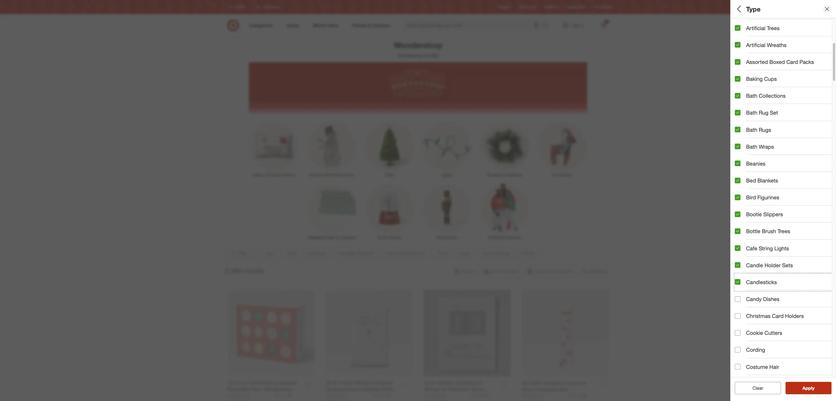 Task type: describe. For each thing, give the bounding box(es) containing it.
Assorted Boxed Card Packs checkbox
[[736, 59, 741, 65]]

apply
[[803, 386, 815, 392]]

brush
[[763, 228, 777, 235]]

stock
[[781, 221, 794, 227]]

bird figurines
[[747, 194, 780, 201]]

pajamas
[[506, 235, 521, 240]]

target
[[567, 5, 577, 9]]

cutters
[[765, 330, 783, 337]]

Bird Figurines checkbox
[[736, 195, 741, 201]]

package quantity button
[[736, 58, 837, 78]]

wreaths & garlands link
[[476, 120, 534, 178]]

figurines;
[[782, 29, 800, 34]]

find stores link
[[595, 5, 613, 9]]

package quantity
[[736, 64, 781, 70]]

wraps
[[760, 144, 775, 150]]

statues;
[[814, 29, 828, 34]]

slippers
[[764, 211, 784, 218]]

fpo/apo button
[[736, 196, 837, 216]]

see results button
[[786, 383, 832, 395]]

deals
[[736, 123, 750, 129]]

Baking Cups checkbox
[[736, 76, 741, 82]]

bottle brush trees
[[747, 228, 791, 235]]

find
[[595, 5, 602, 9]]

1 vertical spatial outdoor
[[309, 173, 324, 177]]

results for 2,394 results
[[243, 267, 264, 275]]

bath rugs
[[747, 127, 772, 133]]

all filters dialog
[[731, 0, 837, 402]]

rating
[[752, 143, 769, 149]]

christmas for outdoor
[[325, 173, 343, 177]]

weekly
[[520, 5, 531, 9]]

outdoor inside button
[[754, 83, 775, 90]]

boxed
[[770, 59, 786, 65]]

Candlesticks checkbox
[[736, 280, 741, 285]]

Bootie Slippers checkbox
[[736, 212, 741, 217]]

Artificial Trees checkbox
[[736, 25, 741, 31]]

Candle Holder Sets checkbox
[[736, 263, 741, 268]]

guest rating
[[736, 143, 769, 149]]

artificial for artificial trees
[[747, 25, 766, 31]]

bath rug set
[[747, 110, 779, 116]]

assorted boxed card packs
[[747, 59, 815, 65]]

christmas inside type dialog
[[747, 313, 771, 320]]

indoor outdoor use button
[[736, 78, 837, 97]]

filters
[[745, 5, 763, 13]]

cafe string lights
[[747, 245, 790, 252]]

bird
[[747, 194, 757, 201]]

costume
[[747, 364, 769, 371]]

2 link
[[598, 19, 610, 32]]

string
[[760, 245, 774, 252]]

matching
[[489, 235, 505, 240]]

ornaments
[[553, 173, 572, 177]]

1 animal from the left
[[769, 29, 781, 34]]

bootie slippers
[[747, 211, 784, 218]]

quantity
[[759, 64, 781, 70]]

type for type advent calendars; animal figurines; animal statues; ankl
[[736, 22, 748, 29]]

Christmas Card Holders checkbox
[[736, 314, 741, 319]]

2 vertical spatial trees
[[778, 228, 791, 235]]

features button
[[736, 38, 837, 58]]

use
[[776, 83, 786, 90]]

target circle
[[567, 5, 586, 9]]

type advent calendars; animal figurines; animal statues; ankl
[[736, 22, 837, 34]]

search button
[[541, 19, 554, 33]]

theme button
[[736, 157, 837, 176]]

snow
[[378, 235, 388, 240]]

guest
[[736, 143, 751, 149]]

price
[[736, 103, 749, 110]]

Bath Wraps checkbox
[[736, 144, 741, 150]]

see
[[797, 386, 805, 392]]

figurines
[[758, 194, 780, 201]]

set
[[771, 110, 779, 116]]

baking cups
[[747, 76, 778, 82]]

registry
[[498, 5, 511, 9]]

see results
[[797, 386, 821, 392]]

Cording checkbox
[[736, 348, 741, 353]]

include out of stock
[[747, 221, 794, 227]]

Cafe String Lights checkbox
[[736, 246, 741, 251]]

wreaths inside type dialog
[[768, 42, 787, 48]]

decor for indoor christmas decor
[[285, 173, 295, 177]]

package
[[736, 64, 758, 70]]

christmas for indoor
[[266, 173, 284, 177]]

Artificial Wreaths checkbox
[[736, 42, 741, 48]]

lights inside lights link
[[442, 173, 453, 177]]

rug
[[760, 110, 769, 116]]

redcard
[[545, 5, 558, 9]]

bath for bath collections
[[747, 93, 758, 99]]

cups
[[765, 76, 778, 82]]

decor for outdoor christmas decor
[[344, 173, 355, 177]]

bed
[[747, 177, 757, 184]]

include
[[747, 221, 764, 227]]

deals button
[[736, 117, 837, 137]]

cafe
[[747, 245, 758, 252]]

0 horizontal spatial wreaths
[[487, 173, 502, 177]]

Costume Hair checkbox
[[736, 365, 741, 370]]

1 vertical spatial trees
[[385, 173, 394, 177]]

circle
[[578, 5, 586, 9]]

bath for bath rug set
[[747, 110, 758, 116]]

What can we help you find? suggestions appear below search field
[[404, 19, 545, 32]]

artificial wreaths
[[747, 42, 787, 48]]

holder
[[765, 262, 781, 269]]

candlesticks
[[747, 279, 778, 286]]

wreaths & garlands
[[487, 173, 522, 177]]

lights link
[[418, 120, 476, 178]]



Task type: locate. For each thing, give the bounding box(es) containing it.
clear left all on the bottom right of the page
[[750, 386, 761, 392]]

bath collections
[[747, 93, 786, 99]]

2 bath from the top
[[747, 110, 758, 116]]

Bath Rug Set checkbox
[[736, 110, 741, 116]]

0 horizontal spatial outdoor
[[309, 173, 324, 177]]

1 vertical spatial &
[[337, 235, 340, 240]]

2 animal from the left
[[801, 29, 813, 34]]

0 vertical spatial wreaths
[[768, 42, 787, 48]]

price button
[[736, 97, 837, 117]]

1 vertical spatial wondershop
[[398, 53, 424, 58]]

1 horizontal spatial christmas
[[325, 173, 343, 177]]

fpo/apo
[[736, 202, 760, 208]]

0 vertical spatial lights
[[442, 173, 453, 177]]

dishes
[[764, 296, 780, 303]]

wrapping paper & supplies link
[[303, 183, 361, 241]]

Bed Blankets checkbox
[[736, 178, 741, 184]]

2,394
[[225, 267, 242, 275]]

0 vertical spatial card
[[787, 59, 799, 65]]

2 decor from the left
[[344, 173, 355, 177]]

animal up artificial wreaths
[[769, 29, 781, 34]]

artificial down 'calendars;'
[[747, 42, 766, 48]]

features
[[736, 44, 758, 50]]

bath left rug
[[747, 110, 758, 116]]

0 vertical spatial wondershop
[[394, 40, 443, 50]]

2
[[606, 20, 608, 23]]

bath for bath rugs
[[747, 127, 758, 133]]

0 vertical spatial results
[[243, 267, 264, 275]]

ankl
[[829, 29, 837, 34]]

0 horizontal spatial &
[[337, 235, 340, 240]]

ornaments link
[[534, 120, 591, 178]]

2 clear from the left
[[753, 386, 764, 392]]

assorted
[[747, 59, 769, 65]]

1 horizontal spatial &
[[503, 173, 505, 177]]

0 horizontal spatial decor
[[285, 173, 295, 177]]

indoor christmas decor link
[[245, 120, 303, 178]]

cookie
[[747, 330, 764, 337]]

search
[[541, 23, 554, 29]]

0 vertical spatial indoor
[[736, 83, 752, 90]]

1 horizontal spatial card
[[787, 59, 799, 65]]

type right all
[[747, 5, 761, 13]]

4 bath from the top
[[747, 144, 758, 150]]

0 vertical spatial type
[[747, 5, 761, 13]]

Include out of stock checkbox
[[736, 221, 741, 227]]

blankets
[[758, 177, 779, 184]]

bath
[[747, 93, 758, 99], [747, 110, 758, 116], [747, 127, 758, 133], [747, 144, 758, 150]]

wrapping
[[308, 235, 325, 240]]

1 horizontal spatial outdoor
[[754, 83, 775, 90]]

1 horizontal spatial results
[[807, 386, 821, 392]]

hair
[[770, 364, 780, 371]]

Beanies checkbox
[[736, 161, 741, 167]]

wondershop at target image
[[249, 62, 588, 113]]

wondershop up (2,394) at the right top of the page
[[394, 40, 443, 50]]

3 bath from the top
[[747, 127, 758, 133]]

indoor christmas decor
[[253, 173, 295, 177]]

snow globes
[[378, 235, 401, 240]]

card left holders
[[773, 313, 784, 320]]

type inside dialog
[[747, 5, 761, 13]]

& right 'paper'
[[337, 235, 340, 240]]

wrapping paper & supplies
[[308, 235, 356, 240]]

nutcrackers link
[[418, 183, 476, 241]]

1 vertical spatial lights
[[775, 245, 790, 252]]

0 vertical spatial outdoor
[[754, 83, 775, 90]]

find stores
[[595, 5, 613, 9]]

0 horizontal spatial card
[[773, 313, 784, 320]]

artificial for artificial wreaths
[[747, 42, 766, 48]]

1 bath from the top
[[747, 93, 758, 99]]

0 horizontal spatial animal
[[769, 29, 781, 34]]

weekly ad
[[520, 5, 536, 9]]

results for see results
[[807, 386, 821, 392]]

Bath Collections checkbox
[[736, 93, 741, 99]]

clear all button
[[736, 383, 782, 395]]

0 vertical spatial artificial
[[747, 25, 766, 31]]

1 vertical spatial card
[[773, 313, 784, 320]]

indoor outdoor use
[[736, 83, 786, 90]]

christmas card holders
[[747, 313, 805, 320]]

color
[[736, 182, 749, 189]]

bath right bath wraps checkbox
[[747, 144, 758, 150]]

card
[[787, 59, 799, 65], [773, 313, 784, 320]]

1 clear from the left
[[750, 386, 761, 392]]

decor
[[285, 173, 295, 177], [344, 173, 355, 177]]

indoor for indoor outdoor use
[[736, 83, 752, 90]]

nutcrackers
[[437, 235, 458, 240]]

clear inside all filters "dialog"
[[750, 386, 761, 392]]

type dialog
[[731, 0, 837, 402]]

rugs
[[760, 127, 772, 133]]

cording
[[747, 347, 766, 354]]

2 horizontal spatial christmas
[[747, 313, 771, 320]]

advent
[[736, 29, 748, 34]]

1 horizontal spatial decor
[[344, 173, 355, 177]]

clear inside type dialog
[[753, 386, 764, 392]]

indoor
[[736, 83, 752, 90], [253, 173, 265, 177]]

0 vertical spatial &
[[503, 173, 505, 177]]

2 artificial from the top
[[747, 42, 766, 48]]

& left garlands
[[503, 173, 505, 177]]

clear button
[[736, 383, 782, 395]]

indoor for indoor christmas decor
[[253, 173, 265, 177]]

indoor inside button
[[736, 83, 752, 90]]

1 vertical spatial wreaths
[[487, 173, 502, 177]]

outdoor
[[754, 83, 775, 90], [309, 173, 324, 177]]

results right 2,394
[[243, 267, 264, 275]]

bath down indoor outdoor use
[[747, 93, 758, 99]]

1 vertical spatial type
[[736, 22, 748, 29]]

type inside type advent calendars; animal figurines; animal statues; ankl
[[736, 22, 748, 29]]

card left packs
[[787, 59, 799, 65]]

1 artificial from the top
[[747, 25, 766, 31]]

type
[[747, 5, 761, 13], [736, 22, 748, 29]]

wreaths left garlands
[[487, 173, 502, 177]]

Cookie Cutters checkbox
[[736, 331, 741, 336]]

paper
[[326, 235, 336, 240]]

Candy Dishes checkbox
[[736, 297, 741, 302]]

1 vertical spatial results
[[807, 386, 821, 392]]

1 vertical spatial indoor
[[253, 173, 265, 177]]

candy dishes
[[747, 296, 780, 303]]

bath for bath wraps
[[747, 144, 758, 150]]

bed blankets
[[747, 177, 779, 184]]

type for type
[[747, 5, 761, 13]]

clear for clear all
[[750, 386, 761, 392]]

results right see at the bottom of the page
[[807, 386, 821, 392]]

matching pajamas link
[[476, 183, 534, 241]]

wondershop left (2,394) at the right top of the page
[[398, 53, 424, 58]]

clear
[[750, 386, 761, 392], [753, 386, 764, 392]]

0 horizontal spatial christmas
[[266, 173, 284, 177]]

all
[[762, 386, 767, 392]]

clear for clear
[[753, 386, 764, 392]]

weekly ad link
[[520, 5, 536, 9]]

supplies
[[341, 235, 356, 240]]

clear down costume
[[753, 386, 764, 392]]

type up advent
[[736, 22, 748, 29]]

1 horizontal spatial lights
[[775, 245, 790, 252]]

0 horizontal spatial lights
[[442, 173, 453, 177]]

wondershop inside 'wondershop wondershop (2,394)'
[[398, 53, 424, 58]]

0 vertical spatial trees
[[768, 25, 780, 31]]

outdoor christmas decor
[[309, 173, 355, 177]]

calendars;
[[749, 29, 768, 34]]

2,394 results
[[225, 267, 264, 275]]

lights
[[442, 173, 453, 177], [775, 245, 790, 252]]

guest rating button
[[736, 137, 837, 157]]

results inside button
[[807, 386, 821, 392]]

1 horizontal spatial wreaths
[[768, 42, 787, 48]]

all filters
[[736, 5, 763, 13]]

wondershop wondershop (2,394)
[[394, 40, 443, 58]]

Bottle Brush Trees checkbox
[[736, 229, 741, 234]]

0 horizontal spatial indoor
[[253, 173, 265, 177]]

bottle
[[747, 228, 761, 235]]

theme
[[736, 162, 753, 169]]

bath left the rugs
[[747, 127, 758, 133]]

animal left statues;
[[801, 29, 813, 34]]

1 horizontal spatial animal
[[801, 29, 813, 34]]

cookie cutters
[[747, 330, 783, 337]]

artificial right artificial trees checkbox on the right top of the page
[[747, 25, 766, 31]]

ad
[[532, 5, 536, 9]]

0 horizontal spatial results
[[243, 267, 264, 275]]

apply button
[[786, 383, 832, 395]]

1 horizontal spatial indoor
[[736, 83, 752, 90]]

baking
[[747, 76, 763, 82]]

registry link
[[498, 5, 511, 9]]

bootie
[[747, 211, 763, 218]]

all
[[736, 5, 743, 13]]

costume hair
[[747, 364, 780, 371]]

stores
[[603, 5, 613, 9]]

lights inside type dialog
[[775, 245, 790, 252]]

collections
[[760, 93, 786, 99]]

Bath Rugs checkbox
[[736, 127, 741, 133]]

1 vertical spatial artificial
[[747, 42, 766, 48]]

1 decor from the left
[[285, 173, 295, 177]]

wreaths up boxed
[[768, 42, 787, 48]]



Task type: vqa. For each thing, say whether or not it's contained in the screenshot.
Clear all The 'Clear'
yes



